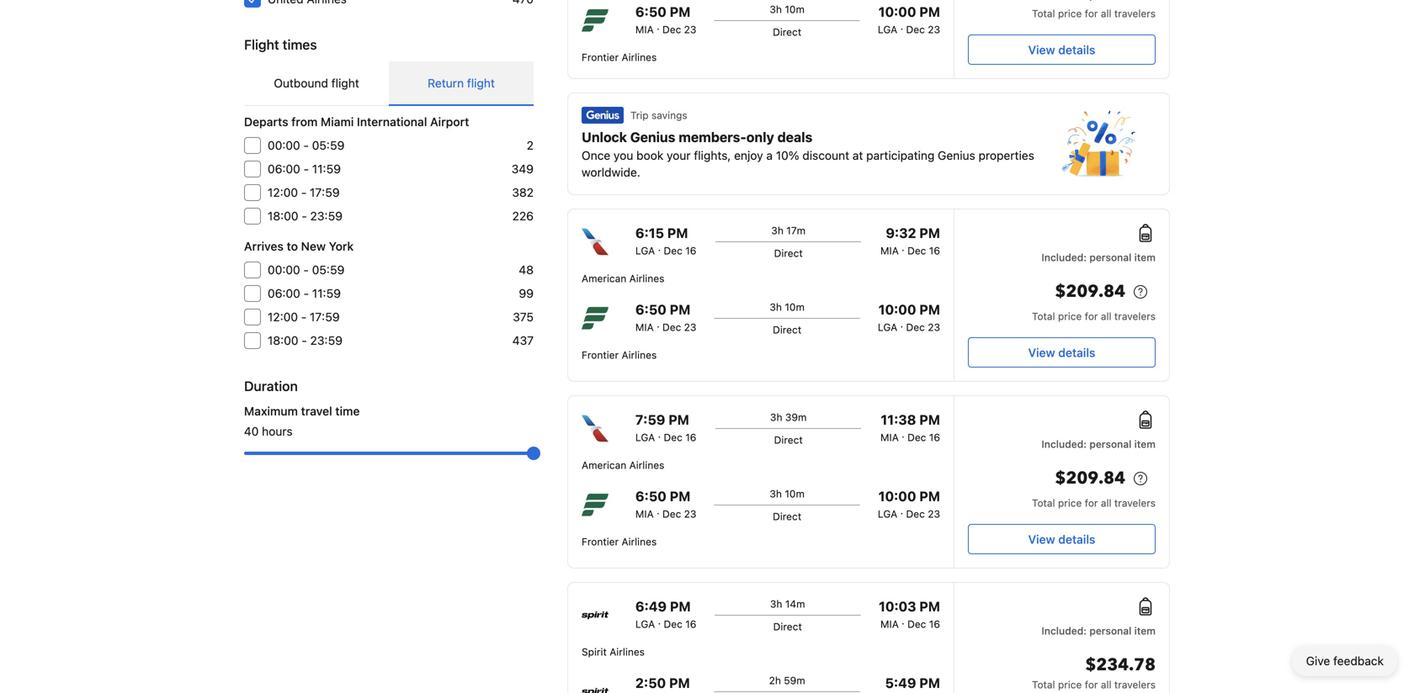 Task type: describe. For each thing, give the bounding box(es) containing it.
40
[[244, 425, 259, 439]]

view for 9:32 pm
[[1028, 346, 1055, 360]]

1 view from the top
[[1028, 43, 1055, 57]]

participating
[[866, 149, 935, 162]]

travelers for third 'view details' button from the bottom of the page
[[1115, 8, 1156, 19]]

new
[[301, 240, 326, 253]]

personal for 10:03 pm
[[1090, 626, 1132, 637]]

personal for 11:38 pm
[[1090, 439, 1132, 450]]

3h 17m
[[771, 225, 806, 237]]

10:03
[[879, 599, 916, 615]]

2h
[[769, 675, 781, 687]]

18:00 - 23:59 for from
[[268, 209, 343, 223]]

pm inside 6:15 pm lga . dec 16
[[667, 225, 688, 241]]

- for 349
[[304, 162, 309, 176]]

1 for from the top
[[1085, 8, 1098, 19]]

10m for 11:38 pm
[[785, 488, 805, 500]]

17m
[[787, 225, 806, 237]]

3h 10m for 9:32
[[770, 301, 805, 313]]

. inside 6:49 pm lga . dec 16
[[658, 615, 661, 627]]

dec inside 7:59 pm lga . dec 16
[[664, 432, 683, 444]]

travel
[[301, 405, 332, 418]]

1 view details button from the top
[[968, 35, 1156, 65]]

at
[[853, 149, 863, 162]]

3h 39m
[[770, 412, 807, 423]]

- for 382
[[301, 186, 307, 200]]

international
[[357, 115, 427, 129]]

item for 9:32 pm
[[1135, 252, 1156, 264]]

- for 99
[[304, 287, 309, 301]]

437
[[512, 334, 534, 348]]

for inside $234.78 total price for all travelers
[[1085, 679, 1098, 691]]

flight times
[[244, 37, 317, 53]]

06:00 for arrives
[[268, 287, 300, 301]]

. inside 10:03 pm mia . dec 16
[[902, 615, 905, 627]]

travelers for 11:38 pm's 'view details' button
[[1115, 498, 1156, 509]]

3 total from the top
[[1032, 498, 1055, 509]]

outbound
[[274, 76, 328, 90]]

6:50 for 6:15
[[636, 302, 667, 318]]

outbound flight
[[274, 76, 359, 90]]

savings
[[652, 109, 688, 121]]

flight
[[244, 37, 279, 53]]

departs from miami international airport
[[244, 115, 469, 129]]

10:00 pm lga . dec 23 for 11:38
[[878, 489, 940, 520]]

spirit
[[582, 647, 607, 658]]

arrives to new york
[[244, 240, 354, 253]]

1 6:50 from the top
[[636, 4, 667, 20]]

12:00 - 17:59 for from
[[268, 186, 340, 200]]

7:59 pm lga . dec 16
[[636, 412, 697, 444]]

included: personal item for 11:38 pm
[[1042, 439, 1156, 450]]

dec inside 9:32 pm mia . dec 16
[[908, 245, 926, 257]]

5:49
[[885, 676, 916, 692]]

airlines up 7:59
[[622, 349, 657, 361]]

total inside $234.78 total price for all travelers
[[1032, 679, 1055, 691]]

hours
[[262, 425, 293, 439]]

travelers inside $234.78 total price for all travelers
[[1115, 679, 1156, 691]]

. inside 9:32 pm mia . dec 16
[[902, 242, 905, 253]]

1 horizontal spatial genius
[[938, 149, 976, 162]]

18:00 for arrives
[[268, 334, 298, 348]]

10:03 pm mia . dec 16
[[879, 599, 940, 631]]

18:00 for departs
[[268, 209, 298, 223]]

outbound flight button
[[244, 61, 389, 105]]

a
[[766, 149, 773, 162]]

16 for 6:15 pm
[[685, 245, 697, 257]]

worldwide.
[[582, 165, 641, 179]]

american airlines for 7:59
[[582, 460, 665, 471]]

give
[[1306, 655, 1330, 668]]

3 for from the top
[[1085, 498, 1098, 509]]

1 details from the top
[[1058, 43, 1096, 57]]

you
[[614, 149, 633, 162]]

12:00 for departs
[[268, 186, 298, 200]]

2 all from the top
[[1101, 311, 1112, 322]]

$234.78 total price for all travelers
[[1032, 654, 1156, 691]]

return flight button
[[389, 61, 534, 105]]

frontier for 6:15 pm
[[582, 349, 619, 361]]

3h 10m for 11:38
[[770, 488, 805, 500]]

05:59 for new
[[312, 263, 345, 277]]

pm inside 11:38 pm mia . dec 16
[[920, 412, 940, 428]]

1 3h 10m from the top
[[770, 3, 805, 15]]

14m
[[785, 599, 805, 610]]

11:38
[[881, 412, 916, 428]]

2h 59m
[[769, 675, 805, 687]]

11:59 for new
[[312, 287, 341, 301]]

99
[[519, 287, 534, 301]]

6:15 pm lga . dec 16
[[636, 225, 697, 257]]

airlines for 6:50
[[622, 51, 657, 63]]

- for 48
[[303, 263, 309, 277]]

members-
[[679, 129, 747, 145]]

spirit airlines
[[582, 647, 645, 658]]

to
[[287, 240, 298, 253]]

10%
[[776, 149, 799, 162]]

total price for all travelers for 9:32 pm
[[1032, 311, 1156, 322]]

return flight
[[428, 76, 495, 90]]

airport
[[430, 115, 469, 129]]

airlines for 6:15
[[629, 273, 665, 285]]

travelers for 9:32 pm's 'view details' button
[[1115, 311, 1156, 322]]

16 for 9:32 pm
[[929, 245, 940, 257]]

trip
[[631, 109, 649, 121]]

view details button for 11:38 pm
[[968, 524, 1156, 555]]

11:59 for miami
[[312, 162, 341, 176]]

0 horizontal spatial genius
[[630, 129, 676, 145]]

00:00 - 05:59 for from
[[268, 138, 345, 152]]

18:00 - 23:59 for to
[[268, 334, 343, 348]]

airlines up 6:49
[[622, 536, 657, 548]]

maximum
[[244, 405, 298, 418]]

6:49 pm lga . dec 16
[[636, 599, 697, 631]]

included: for 11:38 pm
[[1042, 439, 1087, 450]]

unlock genius members-only deals once you book your flights, enjoy a 10% discount at participating genius properties worldwide.
[[582, 129, 1035, 179]]

2 total from the top
[[1032, 311, 1055, 322]]

arrives
[[244, 240, 284, 253]]

9:32 pm mia . dec 16
[[881, 225, 940, 257]]

2 for from the top
[[1085, 311, 1098, 322]]

1 total from the top
[[1032, 8, 1055, 19]]

once
[[582, 149, 611, 162]]

times
[[283, 37, 317, 53]]

1 6:50 pm mia . dec 23 from the top
[[636, 4, 697, 35]]

mia inside 11:38 pm mia . dec 16
[[881, 432, 899, 444]]

06:00 - 11:59 for to
[[268, 287, 341, 301]]

duration
[[244, 378, 298, 394]]

tab list containing outbound flight
[[244, 61, 534, 107]]

enjoy
[[734, 149, 763, 162]]

2 price from the top
[[1058, 311, 1082, 322]]

6:50 pm mia . dec 23 for 7:59
[[636, 489, 697, 520]]

17:59 for miami
[[310, 186, 340, 200]]

10:00 pm lga . dec 23 for 9:32
[[878, 302, 940, 333]]

349
[[512, 162, 534, 176]]

departs
[[244, 115, 288, 129]]

1 total price for all travelers from the top
[[1032, 8, 1156, 19]]

your
[[667, 149, 691, 162]]

flights,
[[694, 149, 731, 162]]

59m
[[784, 675, 805, 687]]

9:32
[[886, 225, 916, 241]]

16 for 11:38 pm
[[929, 432, 940, 444]]

16 for 10:03 pm
[[929, 619, 940, 631]]

airlines for 6:49
[[610, 647, 645, 658]]

00:00 - 05:59 for to
[[268, 263, 345, 277]]

unlock
[[582, 129, 627, 145]]

personal for 9:32 pm
[[1090, 252, 1132, 264]]



Task type: locate. For each thing, give the bounding box(es) containing it.
1 vertical spatial frontier
[[582, 349, 619, 361]]

382
[[512, 186, 534, 200]]

1 view details from the top
[[1028, 43, 1096, 57]]

05:59 down miami
[[312, 138, 345, 152]]

0 vertical spatial 12:00
[[268, 186, 298, 200]]

1 10:00 pm lga . dec 23 from the top
[[878, 4, 940, 35]]

mia inside 9:32 pm mia . dec 16
[[881, 245, 899, 257]]

2 11:59 from the top
[[312, 287, 341, 301]]

1 $209.84 region from the top
[[968, 279, 1156, 309]]

4 price from the top
[[1058, 679, 1082, 691]]

-
[[303, 138, 309, 152], [304, 162, 309, 176], [301, 186, 307, 200], [302, 209, 307, 223], [303, 263, 309, 277], [304, 287, 309, 301], [301, 310, 307, 324], [302, 334, 307, 348]]

0 vertical spatial view details button
[[968, 35, 1156, 65]]

6:50 for 7:59
[[636, 489, 667, 505]]

4 travelers from the top
[[1115, 679, 1156, 691]]

1 american airlines from the top
[[582, 273, 665, 285]]

3 view details button from the top
[[968, 524, 1156, 555]]

05:59 down york
[[312, 263, 345, 277]]

pm inside 7:59 pm lga . dec 16
[[669, 412, 689, 428]]

included:
[[1042, 252, 1087, 264], [1042, 439, 1087, 450], [1042, 626, 1087, 637]]

3 10m from the top
[[785, 488, 805, 500]]

2 travelers from the top
[[1115, 311, 1156, 322]]

view details for 9:32 pm
[[1028, 346, 1096, 360]]

1 vertical spatial view
[[1028, 346, 1055, 360]]

17:59
[[310, 186, 340, 200], [310, 310, 340, 324]]

american airlines for 6:15
[[582, 273, 665, 285]]

give feedback
[[1306, 655, 1384, 668]]

12:00 - 17:59
[[268, 186, 340, 200], [268, 310, 340, 324]]

properties
[[979, 149, 1035, 162]]

2 frontier airlines from the top
[[582, 349, 657, 361]]

american airlines down the 6:15
[[582, 273, 665, 285]]

11:59 down new
[[312, 287, 341, 301]]

1 travelers from the top
[[1115, 8, 1156, 19]]

39m
[[785, 412, 807, 423]]

0 vertical spatial total price for all travelers
[[1032, 8, 1156, 19]]

pm inside 9:32 pm mia . dec 16
[[920, 225, 940, 241]]

0 vertical spatial 11:59
[[312, 162, 341, 176]]

genius image
[[582, 107, 624, 124], [582, 107, 624, 124], [1062, 110, 1136, 178]]

1 vertical spatial details
[[1058, 346, 1096, 360]]

flight for outbound flight
[[331, 76, 359, 90]]

05:59
[[312, 138, 345, 152], [312, 263, 345, 277]]

10:00 pm lga . dec 23
[[878, 4, 940, 35], [878, 302, 940, 333], [878, 489, 940, 520]]

2 american from the top
[[582, 460, 627, 471]]

2 05:59 from the top
[[312, 263, 345, 277]]

1 vertical spatial genius
[[938, 149, 976, 162]]

16
[[685, 245, 697, 257], [929, 245, 940, 257], [685, 432, 697, 444], [929, 432, 940, 444], [685, 619, 697, 631], [929, 619, 940, 631]]

12:00
[[268, 186, 298, 200], [268, 310, 298, 324]]

dec inside 6:15 pm lga . dec 16
[[664, 245, 683, 257]]

16 for 6:49 pm
[[685, 619, 697, 631]]

pm inside 10:03 pm mia . dec 16
[[920, 599, 940, 615]]

york
[[329, 240, 354, 253]]

frontier airlines up 7:59
[[582, 349, 657, 361]]

2 personal from the top
[[1090, 439, 1132, 450]]

frontier airlines for 7:59
[[582, 536, 657, 548]]

1 vertical spatial 10:00 pm lga . dec 23
[[878, 302, 940, 333]]

3 travelers from the top
[[1115, 498, 1156, 509]]

flight for return flight
[[467, 76, 495, 90]]

included: personal item for 10:03 pm
[[1042, 626, 1156, 637]]

2 06:00 from the top
[[268, 287, 300, 301]]

0 vertical spatial 10m
[[785, 3, 805, 15]]

frontier for 7:59 pm
[[582, 536, 619, 548]]

pm inside 6:49 pm lga . dec 16
[[670, 599, 691, 615]]

- for 2
[[303, 138, 309, 152]]

included: personal item
[[1042, 252, 1156, 264], [1042, 439, 1156, 450], [1042, 626, 1156, 637]]

1 12:00 from the top
[[268, 186, 298, 200]]

3 6:50 from the top
[[636, 489, 667, 505]]

0 vertical spatial 06:00
[[268, 162, 300, 176]]

16 inside 9:32 pm mia . dec 16
[[929, 245, 940, 257]]

2:50
[[636, 676, 666, 692]]

10m for 9:32 pm
[[785, 301, 805, 313]]

airlines
[[622, 51, 657, 63], [629, 273, 665, 285], [622, 349, 657, 361], [629, 460, 665, 471], [622, 536, 657, 548], [610, 647, 645, 658]]

12:00 - 17:59 for to
[[268, 310, 340, 324]]

tab list
[[244, 61, 534, 107]]

06:00 for departs
[[268, 162, 300, 176]]

2 details from the top
[[1058, 346, 1096, 360]]

lga inside 6:49 pm lga . dec 16
[[636, 619, 655, 631]]

3 included: personal item from the top
[[1042, 626, 1156, 637]]

1 06:00 - 11:59 from the top
[[268, 162, 341, 176]]

0 vertical spatial frontier
[[582, 51, 619, 63]]

genius left properties
[[938, 149, 976, 162]]

1 vertical spatial 3h 10m
[[770, 301, 805, 313]]

18:00 up the to
[[268, 209, 298, 223]]

2 $209.84 region from the top
[[968, 466, 1156, 496]]

1 23:59 from the top
[[310, 209, 343, 223]]

2 6:50 from the top
[[636, 302, 667, 318]]

12:00 for arrives
[[268, 310, 298, 324]]

3 item from the top
[[1135, 626, 1156, 637]]

0 vertical spatial 05:59
[[312, 138, 345, 152]]

4 all from the top
[[1101, 679, 1112, 691]]

2 12:00 - 17:59 from the top
[[268, 310, 340, 324]]

1 00:00 - 05:59 from the top
[[268, 138, 345, 152]]

3 10:00 pm lga . dec 23 from the top
[[878, 489, 940, 520]]

1 vertical spatial included: personal item
[[1042, 439, 1156, 450]]

1 vertical spatial 05:59
[[312, 263, 345, 277]]

1 vertical spatial 17:59
[[310, 310, 340, 324]]

6:50 pm mia . dec 23 for 6:15
[[636, 302, 697, 333]]

11:38 pm mia . dec 16
[[881, 412, 940, 444]]

0 vertical spatial $209.84
[[1055, 280, 1126, 303]]

. inside 6:15 pm lga . dec 16
[[658, 242, 661, 253]]

american
[[582, 273, 627, 285], [582, 460, 627, 471]]

16 inside 6:15 pm lga . dec 16
[[685, 245, 697, 257]]

1 vertical spatial 06:00 - 11:59
[[268, 287, 341, 301]]

2 10m from the top
[[785, 301, 805, 313]]

2 vertical spatial 6:50 pm mia . dec 23
[[636, 489, 697, 520]]

dec inside 11:38 pm mia . dec 16
[[908, 432, 926, 444]]

1 vertical spatial 11:59
[[312, 287, 341, 301]]

00:00 down departs
[[268, 138, 300, 152]]

0 vertical spatial 18:00 - 23:59
[[268, 209, 343, 223]]

06:00
[[268, 162, 300, 176], [268, 287, 300, 301]]

2 23:59 from the top
[[310, 334, 343, 348]]

time
[[335, 405, 360, 418]]

0 vertical spatial 6:50 pm mia . dec 23
[[636, 4, 697, 35]]

1 vertical spatial 23:59
[[310, 334, 343, 348]]

2 included: from the top
[[1042, 439, 1087, 450]]

give feedback button
[[1293, 647, 1397, 677]]

american for 6:15 pm
[[582, 273, 627, 285]]

16 inside 10:03 pm mia . dec 16
[[929, 619, 940, 631]]

item for 11:38 pm
[[1135, 439, 1156, 450]]

1 vertical spatial frontier airlines
[[582, 349, 657, 361]]

2 18:00 from the top
[[268, 334, 298, 348]]

included: personal item for 9:32 pm
[[1042, 252, 1156, 264]]

2 vertical spatial included: personal item
[[1042, 626, 1156, 637]]

feedback
[[1334, 655, 1384, 668]]

16 inside 6:49 pm lga . dec 16
[[685, 619, 697, 631]]

- for 375
[[301, 310, 307, 324]]

0 horizontal spatial flight
[[331, 76, 359, 90]]

00:00
[[268, 138, 300, 152], [268, 263, 300, 277]]

12:00 - 17:59 down arrives to new york
[[268, 310, 340, 324]]

1 05:59 from the top
[[312, 138, 345, 152]]

2 vertical spatial 10:00
[[879, 489, 916, 505]]

2 10:00 pm lga . dec 23 from the top
[[878, 302, 940, 333]]

16 inside 11:38 pm mia . dec 16
[[929, 432, 940, 444]]

view for 11:38 pm
[[1028, 533, 1055, 547]]

1 all from the top
[[1101, 8, 1112, 19]]

maximum travel time 40 hours
[[244, 405, 360, 439]]

18:00
[[268, 209, 298, 223], [268, 334, 298, 348]]

10m
[[785, 3, 805, 15], [785, 301, 805, 313], [785, 488, 805, 500]]

view details button for 9:32 pm
[[968, 338, 1156, 368]]

1 10:00 from the top
[[879, 4, 916, 20]]

pm
[[670, 4, 691, 20], [920, 4, 940, 20], [667, 225, 688, 241], [920, 225, 940, 241], [670, 302, 691, 318], [920, 302, 940, 318], [669, 412, 689, 428], [920, 412, 940, 428], [670, 489, 691, 505], [920, 489, 940, 505], [670, 599, 691, 615], [920, 599, 940, 615], [669, 676, 690, 692], [920, 676, 940, 692]]

11:59 down miami
[[312, 162, 341, 176]]

trip savings
[[631, 109, 688, 121]]

.
[[657, 20, 660, 32], [900, 20, 903, 32], [658, 242, 661, 253], [902, 242, 905, 253], [657, 318, 660, 330], [900, 318, 903, 330], [658, 429, 661, 440], [902, 429, 905, 440], [657, 505, 660, 517], [900, 505, 903, 517], [658, 615, 661, 627], [902, 615, 905, 627]]

1 vertical spatial $209.84 region
[[968, 466, 1156, 496]]

11:59
[[312, 162, 341, 176], [312, 287, 341, 301]]

23:59 up travel
[[310, 334, 343, 348]]

00:00 down the to
[[268, 263, 300, 277]]

genius up book
[[630, 129, 676, 145]]

personal
[[1090, 252, 1132, 264], [1090, 439, 1132, 450], [1090, 626, 1132, 637]]

2 $209.84 from the top
[[1055, 467, 1126, 490]]

view details button
[[968, 35, 1156, 65], [968, 338, 1156, 368], [968, 524, 1156, 555]]

2 vertical spatial 10m
[[785, 488, 805, 500]]

3 total price for all travelers from the top
[[1032, 498, 1156, 509]]

23:59 for miami
[[310, 209, 343, 223]]

1 vertical spatial 12:00 - 17:59
[[268, 310, 340, 324]]

1 vertical spatial $209.84
[[1055, 467, 1126, 490]]

6:49
[[636, 599, 667, 615]]

view
[[1028, 43, 1055, 57], [1028, 346, 1055, 360], [1028, 533, 1055, 547]]

1 vertical spatial view details button
[[968, 338, 1156, 368]]

226
[[512, 209, 534, 223]]

3 frontier from the top
[[582, 536, 619, 548]]

. inside 7:59 pm lga . dec 16
[[658, 429, 661, 440]]

2 total price for all travelers from the top
[[1032, 311, 1156, 322]]

48
[[519, 263, 534, 277]]

2 vertical spatial frontier airlines
[[582, 536, 657, 548]]

1 frontier from the top
[[582, 51, 619, 63]]

0 vertical spatial view
[[1028, 43, 1055, 57]]

6:15
[[636, 225, 664, 241]]

5:49 pm
[[885, 676, 940, 692]]

2 included: personal item from the top
[[1042, 439, 1156, 450]]

3 personal from the top
[[1090, 626, 1132, 637]]

all inside $234.78 total price for all travelers
[[1101, 679, 1112, 691]]

06:00 - 11:59 for from
[[268, 162, 341, 176]]

3 10:00 from the top
[[879, 489, 916, 505]]

2 3h 10m from the top
[[770, 301, 805, 313]]

2 flight from the left
[[467, 76, 495, 90]]

1 personal from the top
[[1090, 252, 1132, 264]]

0 vertical spatial 10:00 pm lga . dec 23
[[878, 4, 940, 35]]

2 vertical spatial 3h 10m
[[770, 488, 805, 500]]

0 vertical spatial frontier airlines
[[582, 51, 657, 63]]

miami
[[321, 115, 354, 129]]

flight inside return flight button
[[467, 76, 495, 90]]

item for 10:03 pm
[[1135, 626, 1156, 637]]

lga inside 7:59 pm lga . dec 16
[[636, 432, 655, 444]]

$209.84
[[1055, 280, 1126, 303], [1055, 467, 1126, 490]]

12:00 up duration
[[268, 310, 298, 324]]

0 vertical spatial 18:00
[[268, 209, 298, 223]]

1 vertical spatial personal
[[1090, 439, 1132, 450]]

10:00 for 11:38
[[879, 489, 916, 505]]

1 american from the top
[[582, 273, 627, 285]]

2 vertical spatial details
[[1058, 533, 1096, 547]]

from
[[291, 115, 318, 129]]

1 frontier airlines from the top
[[582, 51, 657, 63]]

2 vertical spatial 10:00 pm lga . dec 23
[[878, 489, 940, 520]]

dec inside 6:49 pm lga . dec 16
[[664, 619, 683, 631]]

2 vertical spatial item
[[1135, 626, 1156, 637]]

total price for all travelers for 11:38 pm
[[1032, 498, 1156, 509]]

3h 14m
[[770, 599, 805, 610]]

0 vertical spatial $209.84 region
[[968, 279, 1156, 309]]

18:00 up duration
[[268, 334, 298, 348]]

2
[[527, 138, 534, 152]]

23:59
[[310, 209, 343, 223], [310, 334, 343, 348]]

0 vertical spatial 00:00
[[268, 138, 300, 152]]

1 vertical spatial 12:00
[[268, 310, 298, 324]]

4 total from the top
[[1032, 679, 1055, 691]]

0 vertical spatial 17:59
[[310, 186, 340, 200]]

1 vertical spatial total price for all travelers
[[1032, 311, 1156, 322]]

$209.84 region
[[968, 279, 1156, 309], [968, 466, 1156, 496]]

0 vertical spatial 3h 10m
[[770, 3, 805, 15]]

1 included: personal item from the top
[[1042, 252, 1156, 264]]

3 6:50 pm mia . dec 23 from the top
[[636, 489, 697, 520]]

view details for 11:38 pm
[[1028, 533, 1096, 547]]

1 vertical spatial 10:00
[[879, 302, 916, 318]]

3 price from the top
[[1058, 498, 1082, 509]]

2 view from the top
[[1028, 346, 1055, 360]]

- for 226
[[302, 209, 307, 223]]

3h 10m
[[770, 3, 805, 15], [770, 301, 805, 313], [770, 488, 805, 500]]

2 vertical spatial frontier
[[582, 536, 619, 548]]

1 included: from the top
[[1042, 252, 1087, 264]]

3h
[[770, 3, 782, 15], [771, 225, 784, 237], [770, 301, 782, 313], [770, 412, 783, 423], [770, 488, 782, 500], [770, 599, 782, 610]]

only
[[747, 129, 774, 145]]

00:00 - 05:59 down arrives to new york
[[268, 263, 345, 277]]

included: for 9:32 pm
[[1042, 252, 1087, 264]]

2 00:00 - 05:59 from the top
[[268, 263, 345, 277]]

details for 9:32 pm
[[1058, 346, 1096, 360]]

2 vertical spatial 6:50
[[636, 489, 667, 505]]

flight up miami
[[331, 76, 359, 90]]

23:59 up new
[[310, 209, 343, 223]]

frontier airlines up "trip" at the top of page
[[582, 51, 657, 63]]

1 vertical spatial item
[[1135, 439, 1156, 450]]

16 for 7:59 pm
[[685, 432, 697, 444]]

2 american airlines from the top
[[582, 460, 665, 471]]

1 vertical spatial american airlines
[[582, 460, 665, 471]]

flight right return
[[467, 76, 495, 90]]

06:00 - 11:59 down "from" on the left top
[[268, 162, 341, 176]]

american airlines
[[582, 273, 665, 285], [582, 460, 665, 471]]

$234.78
[[1086, 654, 1156, 677]]

12:00 up the to
[[268, 186, 298, 200]]

3 all from the top
[[1101, 498, 1112, 509]]

$209.84 for 11:38 pm
[[1055, 467, 1126, 490]]

frontier airlines for 6:15
[[582, 349, 657, 361]]

frontier airlines
[[582, 51, 657, 63], [582, 349, 657, 361], [582, 536, 657, 548]]

$209.84 region for 9:32 pm
[[968, 279, 1156, 309]]

0 vertical spatial genius
[[630, 129, 676, 145]]

06:00 - 11:59
[[268, 162, 341, 176], [268, 287, 341, 301]]

1 vertical spatial 00:00 - 05:59
[[268, 263, 345, 277]]

3 view details from the top
[[1028, 533, 1096, 547]]

0 vertical spatial 23:59
[[310, 209, 343, 223]]

375
[[513, 310, 534, 324]]

17:59 for new
[[310, 310, 340, 324]]

0 vertical spatial details
[[1058, 43, 1096, 57]]

2 vertical spatial view details
[[1028, 533, 1096, 547]]

2 vertical spatial view
[[1028, 533, 1055, 547]]

return
[[428, 76, 464, 90]]

deals
[[778, 129, 813, 145]]

06:00 down the to
[[268, 287, 300, 301]]

3 details from the top
[[1058, 533, 1096, 547]]

$209.84 region for 11:38 pm
[[968, 466, 1156, 496]]

2 06:00 - 11:59 from the top
[[268, 287, 341, 301]]

1 vertical spatial 6:50 pm mia . dec 23
[[636, 302, 697, 333]]

details
[[1058, 43, 1096, 57], [1058, 346, 1096, 360], [1058, 533, 1096, 547]]

7:59
[[636, 412, 665, 428]]

1 18:00 from the top
[[268, 209, 298, 223]]

0 vertical spatial item
[[1135, 252, 1156, 264]]

18:00 - 23:59 up arrives to new york
[[268, 209, 343, 223]]

american airlines down 7:59
[[582, 460, 665, 471]]

flight inside outbound flight button
[[331, 76, 359, 90]]

2 item from the top
[[1135, 439, 1156, 450]]

2 00:00 from the top
[[268, 263, 300, 277]]

1 vertical spatial view details
[[1028, 346, 1096, 360]]

mia inside 10:03 pm mia . dec 16
[[881, 619, 899, 631]]

1 horizontal spatial flight
[[467, 76, 495, 90]]

airlines down 6:15 pm lga . dec 16
[[629, 273, 665, 285]]

lga inside 6:15 pm lga . dec 16
[[636, 245, 655, 257]]

17:59 up new
[[310, 186, 340, 200]]

0 vertical spatial 10:00
[[879, 4, 916, 20]]

0 vertical spatial included:
[[1042, 252, 1087, 264]]

2 vertical spatial view details button
[[968, 524, 1156, 555]]

airlines right spirit
[[610, 647, 645, 658]]

18:00 - 23:59 up duration
[[268, 334, 343, 348]]

included: for 10:03 pm
[[1042, 626, 1087, 637]]

3 3h 10m from the top
[[770, 488, 805, 500]]

1 vertical spatial 18:00
[[268, 334, 298, 348]]

1 vertical spatial 18:00 - 23:59
[[268, 334, 343, 348]]

00:00 - 05:59
[[268, 138, 345, 152], [268, 263, 345, 277]]

2 vertical spatial personal
[[1090, 626, 1132, 637]]

- for 437
[[302, 334, 307, 348]]

frontier
[[582, 51, 619, 63], [582, 349, 619, 361], [582, 536, 619, 548]]

00:00 for arrives
[[268, 263, 300, 277]]

1 10m from the top
[[785, 3, 805, 15]]

0 vertical spatial view details
[[1028, 43, 1096, 57]]

00:00 - 05:59 down "from" on the left top
[[268, 138, 345, 152]]

12:00 - 17:59 up arrives to new york
[[268, 186, 340, 200]]

2 frontier from the top
[[582, 349, 619, 361]]

1 06:00 from the top
[[268, 162, 300, 176]]

discount
[[803, 149, 850, 162]]

1 vertical spatial 10m
[[785, 301, 805, 313]]

0 vertical spatial 06:00 - 11:59
[[268, 162, 341, 176]]

1 11:59 from the top
[[312, 162, 341, 176]]

4 for from the top
[[1085, 679, 1098, 691]]

05:59 for miami
[[312, 138, 345, 152]]

0 vertical spatial 6:50
[[636, 4, 667, 20]]

2 view details from the top
[[1028, 346, 1096, 360]]

dec
[[663, 24, 681, 35], [906, 24, 925, 35], [664, 245, 683, 257], [908, 245, 926, 257], [663, 322, 681, 333], [906, 322, 925, 333], [664, 432, 683, 444], [908, 432, 926, 444], [663, 508, 681, 520], [906, 508, 925, 520], [664, 619, 683, 631], [908, 619, 926, 631]]

american for 7:59 pm
[[582, 460, 627, 471]]

dec inside 10:03 pm mia . dec 16
[[908, 619, 926, 631]]

0 vertical spatial personal
[[1090, 252, 1132, 264]]

2 vertical spatial included:
[[1042, 626, 1087, 637]]

1 vertical spatial american
[[582, 460, 627, 471]]

2 17:59 from the top
[[310, 310, 340, 324]]

book
[[637, 149, 664, 162]]

1 00:00 from the top
[[268, 138, 300, 152]]

3 view from the top
[[1028, 533, 1055, 547]]

details for 11:38 pm
[[1058, 533, 1096, 547]]

16 inside 7:59 pm lga . dec 16
[[685, 432, 697, 444]]

23:59 for new
[[310, 334, 343, 348]]

$209.84 for 9:32 pm
[[1055, 280, 1126, 303]]

2:50 pm
[[636, 676, 690, 692]]

3 included: from the top
[[1042, 626, 1087, 637]]

0 vertical spatial included: personal item
[[1042, 252, 1156, 264]]

1 flight from the left
[[331, 76, 359, 90]]

2 10:00 from the top
[[879, 302, 916, 318]]

. inside 11:38 pm mia . dec 16
[[902, 429, 905, 440]]

total
[[1032, 8, 1055, 19], [1032, 311, 1055, 322], [1032, 498, 1055, 509], [1032, 679, 1055, 691]]

genius
[[630, 129, 676, 145], [938, 149, 976, 162]]

1 $209.84 from the top
[[1055, 280, 1126, 303]]

06:00 - 11:59 down arrives to new york
[[268, 287, 341, 301]]

1 17:59 from the top
[[310, 186, 340, 200]]

00:00 for departs
[[268, 138, 300, 152]]

0 vertical spatial 12:00 - 17:59
[[268, 186, 340, 200]]

1 vertical spatial 00:00
[[268, 263, 300, 277]]

0 vertical spatial 00:00 - 05:59
[[268, 138, 345, 152]]

frontier airlines up 6:49
[[582, 536, 657, 548]]

1 vertical spatial included:
[[1042, 439, 1087, 450]]

17:59 down new
[[310, 310, 340, 324]]

price inside $234.78 total price for all travelers
[[1058, 679, 1082, 691]]

1 vertical spatial 06:00
[[268, 287, 300, 301]]

1 price from the top
[[1058, 8, 1082, 19]]

1 item from the top
[[1135, 252, 1156, 264]]

airlines for 7:59
[[629, 460, 665, 471]]

06:00 down departs
[[268, 162, 300, 176]]

10:00 for 9:32
[[879, 302, 916, 318]]

1 vertical spatial 6:50
[[636, 302, 667, 318]]

2 18:00 - 23:59 from the top
[[268, 334, 343, 348]]

0 vertical spatial american
[[582, 273, 627, 285]]

2 12:00 from the top
[[268, 310, 298, 324]]

0 vertical spatial american airlines
[[582, 273, 665, 285]]

2 vertical spatial total price for all travelers
[[1032, 498, 1156, 509]]

airlines up "trip" at the top of page
[[622, 51, 657, 63]]

airlines down 7:59 pm lga . dec 16
[[629, 460, 665, 471]]

3 frontier airlines from the top
[[582, 536, 657, 548]]



Task type: vqa. For each thing, say whether or not it's contained in the screenshot.
topmost Eagle
no



